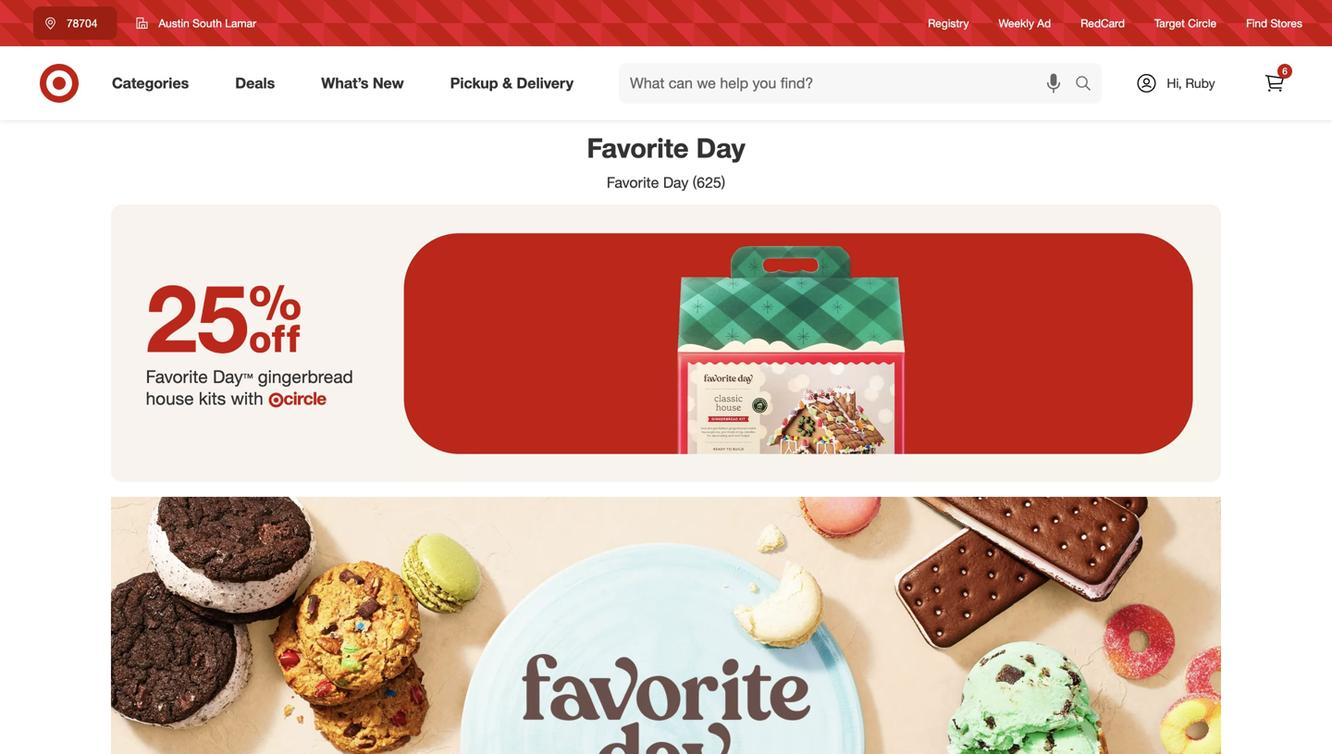 Task type: vqa. For each thing, say whether or not it's contained in the screenshot.
orders in the button
no



Task type: describe. For each thing, give the bounding box(es) containing it.
find stores
[[1247, 16, 1303, 30]]

deals
[[235, 74, 275, 92]]

lamar
[[225, 16, 256, 30]]

south
[[193, 16, 222, 30]]

favorite day favorite day (625)
[[587, 131, 746, 192]]

gingerbread
[[258, 366, 353, 387]]

ruby
[[1186, 75, 1216, 91]]

redcard link
[[1081, 15, 1125, 31]]

ad
[[1038, 16, 1052, 30]]

circle
[[284, 388, 326, 409]]

1 vertical spatial favorite
[[607, 174, 659, 192]]

with
[[231, 388, 263, 409]]

hi, ruby
[[1167, 75, 1216, 91]]

weekly
[[999, 16, 1035, 30]]

favorite for favorite day favorite day (625)
[[587, 131, 689, 164]]

new
[[373, 74, 404, 92]]

search
[[1067, 76, 1112, 94]]

pickup & delivery
[[450, 74, 574, 92]]

&
[[503, 74, 513, 92]]

registry
[[928, 16, 970, 30]]

target circle link
[[1155, 15, 1217, 31]]

pickup & delivery link
[[435, 63, 597, 104]]

day for favorite day ™
[[213, 366, 243, 387]]

(625)
[[693, 174, 726, 192]]

delivery
[[517, 74, 574, 92]]

78704 button
[[33, 6, 117, 40]]



Task type: locate. For each thing, give the bounding box(es) containing it.
day
[[697, 131, 746, 164], [663, 174, 689, 192], [213, 366, 243, 387]]

2 horizontal spatial day
[[697, 131, 746, 164]]

target
[[1155, 16, 1185, 30]]

deals link
[[220, 63, 298, 104]]

pickup
[[450, 74, 498, 92]]

favorite for favorite day ™
[[146, 366, 208, 387]]

2 vertical spatial favorite
[[146, 366, 208, 387]]

1 vertical spatial day
[[663, 174, 689, 192]]

day left (625)
[[663, 174, 689, 192]]

25
[[146, 261, 302, 375]]

2 vertical spatial day
[[213, 366, 243, 387]]

categories
[[112, 74, 189, 92]]

™
[[243, 366, 253, 387]]

what's new
[[321, 74, 404, 92]]

day for favorite day favorite day (625)
[[697, 131, 746, 164]]

austin south lamar
[[159, 16, 256, 30]]

redcard
[[1081, 16, 1125, 30]]

0 vertical spatial favorite
[[587, 131, 689, 164]]

find stores link
[[1247, 15, 1303, 31]]

1 horizontal spatial day
[[663, 174, 689, 192]]

registry link
[[928, 15, 970, 31]]

What can we help you find? suggestions appear below search field
[[619, 63, 1080, 104]]

what's
[[321, 74, 369, 92]]

house
[[146, 388, 194, 409]]

0 horizontal spatial day
[[213, 366, 243, 387]]

day up (625)
[[697, 131, 746, 164]]

categories link
[[96, 63, 212, 104]]

weekly ad
[[999, 16, 1052, 30]]

search button
[[1067, 63, 1112, 107]]

what's new link
[[306, 63, 427, 104]]

day up kits
[[213, 366, 243, 387]]

find
[[1247, 16, 1268, 30]]

kits
[[199, 388, 226, 409]]

circle
[[1189, 16, 1217, 30]]

gingerbread house kits with
[[146, 366, 353, 409]]

78704
[[67, 16, 98, 30]]

favorite day ™
[[146, 366, 253, 387]]

6 link
[[1255, 63, 1296, 104]]

target circle
[[1155, 16, 1217, 30]]

0 vertical spatial day
[[697, 131, 746, 164]]

weekly ad link
[[999, 15, 1052, 31]]

hi,
[[1167, 75, 1182, 91]]

6
[[1283, 65, 1288, 77]]

austin south lamar button
[[124, 6, 268, 40]]

favorite day image
[[111, 497, 1222, 754]]

favorite
[[587, 131, 689, 164], [607, 174, 659, 192], [146, 366, 208, 387]]

austin
[[159, 16, 190, 30]]

stores
[[1271, 16, 1303, 30]]



